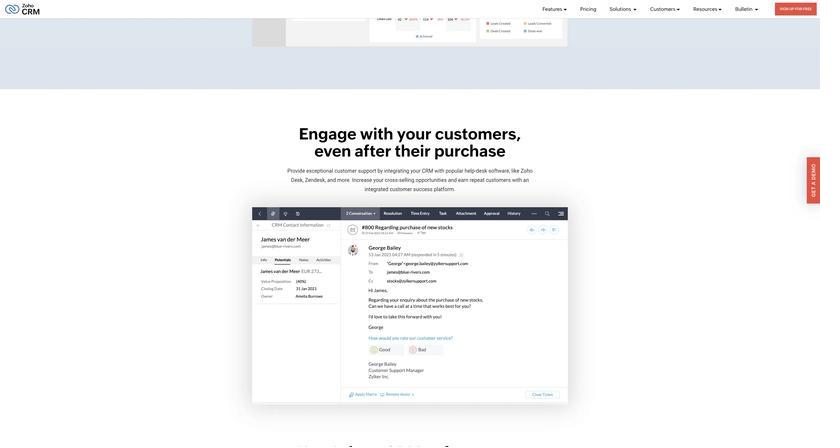 Task type: describe. For each thing, give the bounding box(es) containing it.
1 horizontal spatial customer
[[390, 186, 412, 193]]

exceptional
[[307, 168, 334, 174]]

zendesk,
[[305, 177, 326, 183]]

engage with your customers, even after their purchase
[[299, 125, 522, 160]]

features
[[543, 6, 563, 12]]

solutions link
[[610, 0, 638, 18]]

platform.
[[434, 186, 456, 193]]

desk,
[[291, 177, 304, 183]]

1 vertical spatial your
[[411, 168, 421, 174]]

resources
[[694, 6, 718, 12]]

a
[[812, 181, 817, 185]]

even
[[315, 142, 352, 160]]

customers
[[486, 177, 511, 183]]

desk
[[477, 168, 488, 174]]

selling
[[400, 177, 415, 183]]

pricing
[[581, 6, 597, 12]]

integrating
[[385, 168, 410, 174]]

cross-
[[385, 177, 400, 183]]

2 horizontal spatial with
[[513, 177, 523, 183]]

sign up for free
[[781, 7, 813, 11]]

pricing link
[[581, 0, 597, 18]]

0 horizontal spatial customer
[[335, 168, 357, 174]]

integrated
[[365, 186, 389, 193]]

provide
[[288, 168, 305, 174]]

earn
[[459, 177, 469, 183]]

popular
[[446, 168, 464, 174]]

after
[[355, 142, 392, 160]]

crm
[[422, 168, 434, 174]]

your inside engage with your customers, even after their purchase
[[397, 125, 432, 143]]

zoho
[[521, 168, 533, 174]]

sign
[[781, 7, 789, 11]]

software,
[[489, 168, 511, 174]]

for
[[796, 7, 803, 11]]

support
[[358, 168, 377, 174]]

2 and from the left
[[449, 177, 457, 183]]

more.
[[338, 177, 351, 183]]

repeat
[[470, 177, 485, 183]]



Task type: vqa. For each thing, say whether or not it's contained in the screenshot.
POPULAR on the right
yes



Task type: locate. For each thing, give the bounding box(es) containing it.
1 vertical spatial with
[[435, 168, 445, 174]]

get a demo link
[[808, 157, 821, 204]]

customers,
[[436, 125, 522, 143]]

1 horizontal spatial and
[[449, 177, 457, 183]]

customer
[[335, 168, 357, 174], [390, 186, 412, 193]]

1 and from the left
[[328, 177, 336, 183]]

get real-time reports and insights image
[[252, 0, 568, 47]]

resources link
[[694, 0, 723, 18]]

and down popular
[[449, 177, 457, 183]]

get a demo
[[812, 164, 817, 197]]

by
[[378, 168, 383, 174]]

customer up more.
[[335, 168, 357, 174]]

features link
[[543, 0, 568, 18]]

free
[[804, 7, 813, 11]]

your
[[397, 125, 432, 143], [411, 168, 421, 174], [374, 177, 384, 183]]

their
[[395, 142, 431, 160]]

sign up for free link
[[776, 3, 818, 15]]

and left more.
[[328, 177, 336, 183]]

0 vertical spatial with
[[360, 125, 394, 143]]

customer down selling
[[390, 186, 412, 193]]

with
[[360, 125, 394, 143], [435, 168, 445, 174], [513, 177, 523, 183]]

help-
[[465, 168, 477, 174]]

0 horizontal spatial with
[[360, 125, 394, 143]]

2 vertical spatial your
[[374, 177, 384, 183]]

1 horizontal spatial with
[[435, 168, 445, 174]]

0 horizontal spatial and
[[328, 177, 336, 183]]

bulletin
[[736, 6, 754, 12]]

engage with your customers, even after their purchase image
[[252, 207, 568, 402]]

bulletin link
[[736, 0, 759, 18]]

and
[[328, 177, 336, 183], [449, 177, 457, 183]]

zoho crm logo image
[[5, 2, 40, 16]]

success
[[414, 186, 433, 193]]

0 vertical spatial customer
[[335, 168, 357, 174]]

get
[[812, 187, 817, 197]]

0 vertical spatial your
[[397, 125, 432, 143]]

like
[[512, 168, 520, 174]]

an
[[524, 177, 530, 183]]

solutions
[[610, 6, 633, 12]]

1 vertical spatial customer
[[390, 186, 412, 193]]

2 vertical spatial with
[[513, 177, 523, 183]]

provide exceptional customer support by integrating your crm with popular help-desk software, like zoho desk, zendesk, and more. increase your cross-selling opportunities and earn repeat customers with an integrated customer success platform.
[[288, 168, 533, 193]]

purchase
[[435, 142, 506, 160]]

up
[[790, 7, 795, 11]]

with inside engage with your customers, even after their purchase
[[360, 125, 394, 143]]

demo
[[812, 164, 817, 180]]

engage
[[299, 125, 357, 143]]

opportunities
[[416, 177, 447, 183]]

increase
[[352, 177, 372, 183]]

customers
[[651, 6, 676, 12]]



